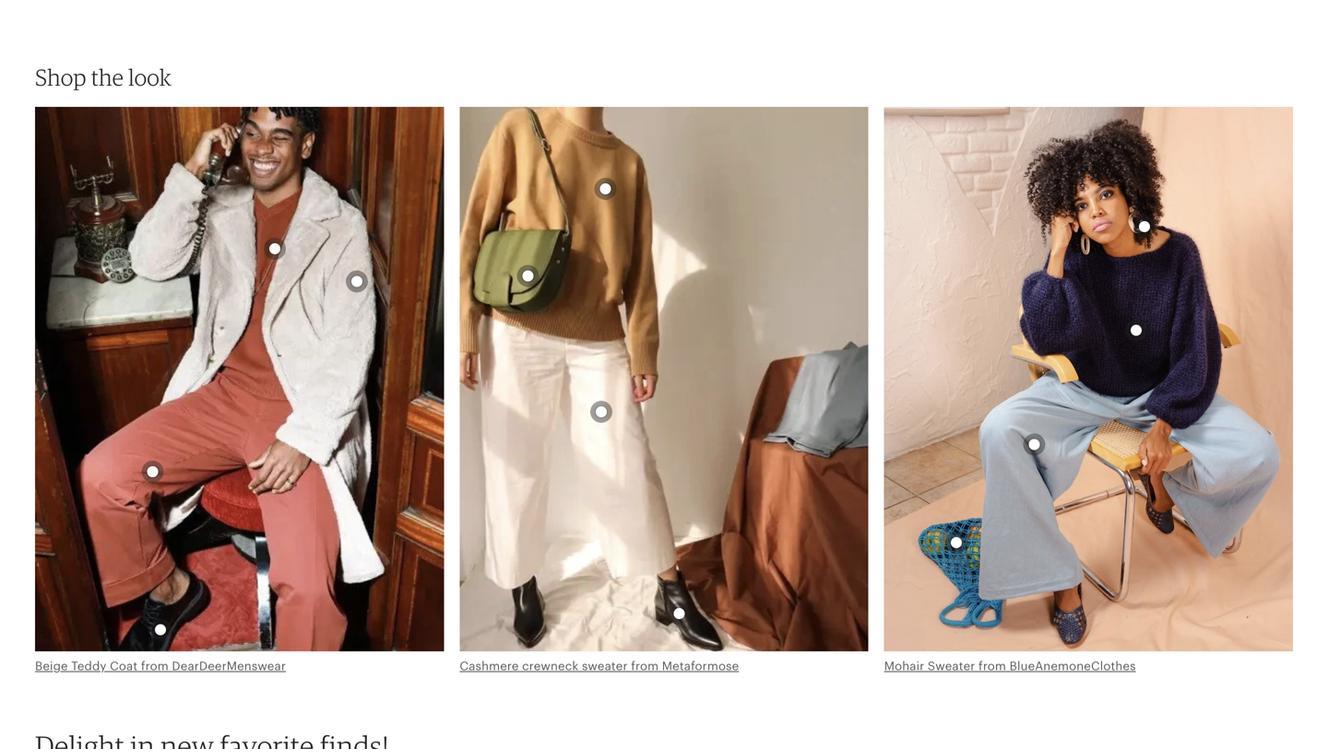 Task type: describe. For each thing, give the bounding box(es) containing it.
beige teddy coat from deardeermenswear
[[35, 660, 286, 674]]

image containing listing cashmere crewneck sweater from metaformose image
[[460, 107, 869, 652]]

cashmere crewneck sweater from metaformose link
[[460, 660, 739, 674]]

mohair
[[884, 660, 925, 674]]

beige teddy coat from deardeermenswear link
[[35, 660, 286, 674]]

3 from from the left
[[979, 660, 1006, 674]]

shop the look
[[35, 64, 172, 91]]

teddy
[[71, 660, 107, 674]]

blueanemoneclothes
[[1010, 660, 1136, 674]]

from for sweater
[[631, 660, 659, 674]]

sweater
[[582, 660, 628, 674]]

beige
[[35, 660, 68, 674]]

cashmere
[[460, 660, 519, 674]]

coat
[[110, 660, 138, 674]]



Task type: vqa. For each thing, say whether or not it's contained in the screenshot.
CASHMERE CREWNECK SWEATER FROM METAFORMOSE link
yes



Task type: locate. For each thing, give the bounding box(es) containing it.
image containing listing beige teddy coat from deardeermenswear image
[[35, 107, 444, 652]]

shop
[[35, 64, 86, 91]]

crewneck
[[522, 660, 579, 674]]

deardeermenswear
[[172, 660, 286, 674]]

sweater
[[928, 660, 975, 674]]

metaformose
[[662, 660, 739, 674]]

2 from from the left
[[631, 660, 659, 674]]

cashmere crewneck sweater from metaformose
[[460, 660, 739, 674]]

mohair sweater from blueanemoneclothes link
[[884, 660, 1136, 674]]

from
[[141, 660, 169, 674], [631, 660, 659, 674], [979, 660, 1006, 674]]

0 horizontal spatial from
[[141, 660, 169, 674]]

1 horizontal spatial from
[[631, 660, 659, 674]]

look
[[128, 64, 172, 91]]

2 horizontal spatial from
[[979, 660, 1006, 674]]

1 from from the left
[[141, 660, 169, 674]]

the
[[91, 64, 124, 91]]

from for coat
[[141, 660, 169, 674]]

mohair sweater from blueanemoneclothes
[[884, 660, 1136, 674]]

image containing listing mohair sweater from blueanemoneclothes image
[[884, 107, 1293, 652]]



